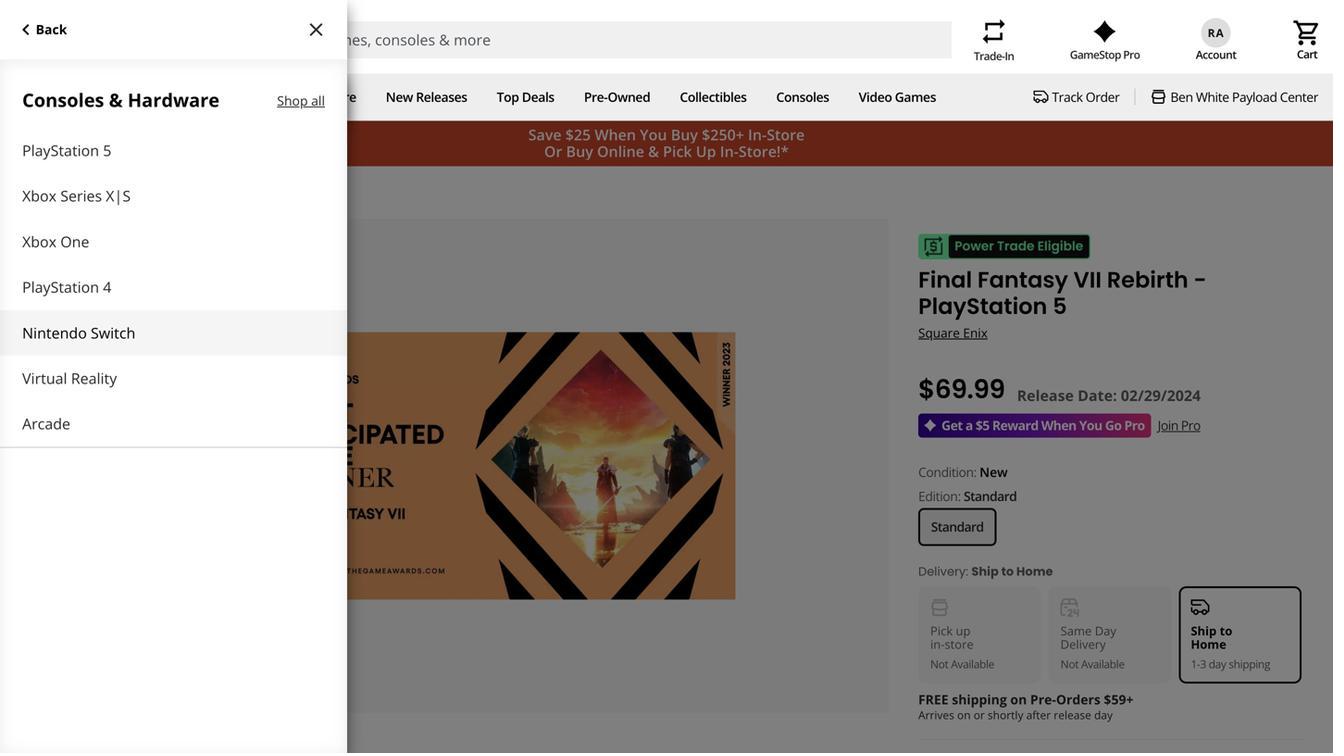 Task type: describe. For each thing, give the bounding box(es) containing it.
enix
[[964, 324, 988, 341]]

0 horizontal spatial store
[[306, 71, 328, 94]]

video for the bottommost video games link
[[18, 184, 52, 201]]

pm
[[105, 107, 121, 122]]

virtual reality button
[[0, 356, 347, 401]]

consoles & hardware menu item
[[0, 59, 347, 753]]

same day delivery not available
[[1061, 623, 1125, 672]]

owned
[[608, 88, 651, 106]]

store inside "pick up in-store not available"
[[945, 636, 974, 653]]

free shipping on pre-orders $59+ arrives on or shortly after release day
[[919, 691, 1134, 723]]

reality
[[71, 368, 117, 388]]

virtual reality
[[22, 368, 117, 388]]

shop for shop my store
[[15, 88, 45, 106]]

shortly
[[988, 707, 1024, 723]]

day for same day delivery
[[181, 88, 204, 106]]

1 menu item from the top
[[0, 347, 347, 392]]

pro right go
[[1125, 416, 1146, 434]]

1 horizontal spatial you
[[1080, 416, 1103, 434]]

payload for ben white payload center
[[1233, 88, 1278, 106]]

available inside same day delivery not available
[[1082, 656, 1125, 672]]

1 horizontal spatial when
[[1042, 416, 1077, 434]]

all
[[311, 92, 325, 109]]

consoles & hardware for first consoles & hardware popup button from the bottom
[[22, 314, 180, 334]]

2 close from the top
[[305, 92, 327, 115]]

2 consoles & hardware button from the top
[[0, 301, 347, 347]]

0 horizontal spatial new
[[386, 88, 413, 106]]

4
[[103, 277, 112, 297]]

online
[[597, 141, 645, 161]]

up
[[956, 623, 971, 639]]

to inside ship to home 1-3 day shipping
[[1221, 623, 1233, 639]]

shop by category
[[22, 215, 183, 240]]

day inside ship to home 1-3 day shipping
[[1209, 656, 1227, 672]]

shop my store
[[15, 88, 100, 106]]

0 vertical spatial pre-
[[584, 88, 608, 106]]

top
[[497, 88, 519, 106]]

condition
[[919, 463, 974, 481]]

delivery: ship to home
[[919, 563, 1054, 580]]

final fantasy vii rebirth - playstation 5 square enix
[[919, 264, 1207, 341]]

vii
[[1074, 264, 1102, 295]]

& for consoles & hardware popup button in the menu item
[[109, 87, 123, 113]]

in-
[[931, 636, 945, 653]]

playstation 4
[[22, 277, 112, 297]]

arcade button
[[0, 401, 347, 447]]

2 back from the top
[[35, 95, 65, 112]]

repeat trade-in
[[974, 17, 1015, 63]]

0 horizontal spatial on
[[958, 707, 971, 723]]

day inside free shipping on pre-orders $59+ arrives on or shortly after release day
[[1095, 707, 1113, 723]]

1 vertical spatial playstation 5
[[121, 184, 199, 201]]

release
[[1054, 707, 1092, 723]]

delivery for same day delivery not available
[[1061, 636, 1107, 653]]

store!*
[[739, 141, 789, 161]]

pick inside "pick up in-store not available"
[[931, 623, 953, 639]]

gamestop image
[[65, 22, 213, 57]]

xbox one
[[22, 231, 89, 251]]

shopping_cart cart
[[1293, 18, 1323, 62]]

center for ben white payload center - gamestop open until 8:00 pm
[[147, 72, 191, 89]]

1 back from the top
[[36, 20, 67, 38]]

by
[[73, 215, 96, 240]]

get
[[942, 416, 963, 434]]

video for the top video games link
[[859, 88, 892, 106]]

playstation 4 button
[[0, 265, 347, 310]]

2 menu item from the top
[[0, 529, 347, 575]]

collectibles link
[[680, 88, 747, 106]]

2 chevron_left back from the top
[[15, 92, 65, 115]]

digital inside button
[[22, 405, 69, 425]]

virtual
[[22, 368, 67, 388]]

fantasy
[[978, 264, 1069, 295]]

consoles for first consoles & hardware popup button from the bottom
[[22, 314, 88, 334]]

$5
[[976, 416, 990, 434]]

top deals
[[497, 88, 555, 106]]

digital store button
[[0, 392, 347, 438]]

available inside "pick up in-store not available"
[[952, 656, 995, 672]]

0 vertical spatial games
[[895, 88, 937, 106]]

3
[[1201, 656, 1207, 672]]

xbox for xbox one
[[22, 231, 57, 251]]

go
[[1106, 416, 1122, 434]]

same day delivery link
[[145, 88, 255, 106]]

ra
[[1208, 25, 1225, 40]]

ben white payload center link
[[1151, 88, 1319, 106]]

0 vertical spatial order
[[1086, 88, 1120, 106]]

shop all
[[277, 92, 325, 109]]

shop my store link
[[15, 88, 100, 106]]

8:00
[[80, 107, 102, 122]]

switch
[[91, 323, 136, 343]]

release
[[1018, 385, 1075, 405]]

1 chevron_left from the top
[[15, 19, 37, 41]]

gamestop pro icon image
[[1094, 20, 1117, 43]]

reward
[[993, 416, 1039, 434]]

1 vertical spatial games
[[56, 184, 98, 201]]

same day delivery
[[145, 88, 255, 106]]

save $25 when you buy $250+ in-store or buy online & pick up in-store!*
[[529, 125, 805, 161]]

0 horizontal spatial track order
[[22, 151, 111, 171]]

1 vertical spatial new
[[980, 463, 1008, 481]]

consoles link
[[777, 88, 830, 106]]

day for same day delivery not available
[[1096, 623, 1117, 639]]

collectibles
[[680, 88, 747, 106]]

gamestop pro
[[1071, 47, 1141, 62]]

5 inside final fantasy vii rebirth - playstation 5 square enix
[[1053, 291, 1068, 322]]

white for ben white payload center
[[1197, 88, 1230, 106]]

new releases link
[[386, 88, 467, 106]]

ship inside ship to home 1-3 day shipping
[[1192, 623, 1217, 639]]

series
[[60, 186, 102, 206]]

join pro
[[1159, 416, 1201, 434]]

one
[[60, 231, 89, 251]]

1 horizontal spatial track order
[[1053, 88, 1120, 106]]

new releases
[[386, 88, 467, 106]]

a
[[966, 416, 973, 434]]

0 horizontal spatial track order link
[[0, 136, 347, 186]]

pick up in-store not available
[[931, 623, 995, 672]]

top deals link
[[497, 88, 555, 106]]

video games button
[[0, 256, 347, 301]]

rebirth
[[1108, 264, 1189, 295]]

account
[[1197, 47, 1237, 62]]

consoles for consoles & hardware popup button in the menu item
[[22, 87, 104, 113]]

0 horizontal spatial ship
[[972, 563, 999, 580]]

pre-owned link
[[584, 88, 651, 106]]

xbox series x|s button
[[0, 173, 347, 219]]

0 vertical spatial digital
[[285, 88, 322, 106]]

1 vertical spatial video games link
[[18, 184, 98, 201]]

open
[[22, 107, 51, 122]]

digital store link
[[285, 88, 356, 106]]

0 vertical spatial video games link
[[859, 88, 937, 106]]

gamestop pro link
[[1071, 20, 1141, 62]]

1 vertical spatial 5
[[191, 184, 199, 201]]

nintendo
[[22, 323, 87, 343]]

1 horizontal spatial track
[[1053, 88, 1083, 106]]

arrives
[[919, 707, 955, 723]]

date:
[[1078, 385, 1118, 405]]

x|s
[[106, 186, 131, 206]]

ben for ben white payload center
[[1171, 88, 1194, 106]]

1 close from the top
[[305, 19, 327, 41]]

up
[[696, 141, 717, 161]]

Search games, consoles & more search field
[[271, 21, 919, 58]]

shop all button
[[269, 92, 343, 109]]

releases
[[416, 88, 467, 106]]

until
[[54, 107, 77, 122]]

1 horizontal spatial on
[[1011, 691, 1028, 708]]

& inside save $25 when you buy $250+ in-store or buy online & pick up in-store!*
[[649, 141, 660, 161]]



Task type: vqa. For each thing, say whether or not it's contained in the screenshot.
PM
yes



Task type: locate. For each thing, give the bounding box(es) containing it.
square enix link
[[919, 324, 996, 341]]

not inside "pick up in-store not available"
[[931, 656, 949, 672]]

0 horizontal spatial ben
[[22, 72, 47, 89]]

available
[[952, 656, 995, 672], [1082, 656, 1125, 672]]

1 vertical spatial track
[[22, 151, 63, 171]]

gamestop inside ben white payload center - gamestop open until 8:00 pm
[[22, 87, 89, 105]]

chevron_left up shop my store
[[15, 19, 37, 41]]

1 vertical spatial video games
[[18, 184, 98, 201]]

nintendo switch menu item
[[0, 310, 347, 356]]

consoles & hardware for consoles & hardware popup button in the menu item
[[22, 87, 220, 113]]

day up the playstation 5 button
[[181, 88, 204, 106]]

ship up 3
[[1192, 623, 1217, 639]]

6 menu item from the top
[[0, 711, 347, 753]]

5 down pm
[[103, 140, 112, 160]]

consoles & hardware down gamestop image
[[22, 87, 220, 113]]

cart
[[1298, 46, 1318, 62]]

video games for the top video games link
[[859, 88, 937, 106]]

center for ben white payload center
[[1281, 88, 1319, 106]]

ship to home 1-3 day shipping
[[1192, 623, 1271, 672]]

you down owned
[[640, 125, 667, 145]]

- inside final fantasy vii rebirth - playstation 5 square enix
[[1195, 264, 1207, 295]]

shipping inside free shipping on pre-orders $59+ arrives on or shortly after release day
[[952, 691, 1008, 708]]

0 vertical spatial consoles & hardware button
[[0, 74, 269, 128]]

day
[[181, 88, 204, 106], [1096, 623, 1117, 639]]

0 vertical spatial back
[[36, 20, 67, 38]]

1 vertical spatial digital store
[[22, 405, 112, 425]]

& right the 8:00
[[109, 87, 123, 113]]

video games for the bottommost video games link
[[18, 184, 98, 201]]

ben
[[22, 72, 47, 89], [1171, 88, 1194, 106]]

0 horizontal spatial order
[[67, 151, 111, 171]]

white up until in the left top of the page
[[50, 72, 89, 89]]

order up series
[[67, 151, 111, 171]]

1 horizontal spatial in-
[[749, 125, 767, 145]]

you inside save $25 when you buy $250+ in-store or buy online & pick up in-store!*
[[640, 125, 667, 145]]

ben white payload center - gamestop open until 8:00 pm
[[22, 72, 198, 122]]

$25
[[566, 125, 591, 145]]

0 horizontal spatial day
[[1095, 707, 1113, 723]]

pick inside save $25 when you buy $250+ in-store or buy online & pick up in-store!*
[[663, 141, 693, 161]]

consoles & hardware button inside menu item
[[0, 74, 269, 128]]

playstation
[[22, 140, 99, 160], [121, 184, 188, 201], [22, 277, 99, 297], [919, 291, 1048, 322]]

video left series
[[18, 184, 52, 201]]

0 horizontal spatial home
[[1017, 563, 1054, 580]]

1 vertical spatial close
[[305, 92, 327, 115]]

on left or
[[958, 707, 971, 723]]

pre- inside free shipping on pre-orders $59+ arrives on or shortly after release day
[[1031, 691, 1057, 708]]

0 vertical spatial track
[[1053, 88, 1083, 106]]

pro
[[1124, 47, 1141, 62], [1125, 416, 1146, 434], [1182, 416, 1201, 434]]

buy
[[671, 125, 698, 145], [566, 141, 594, 161]]

xbox
[[22, 186, 57, 206], [22, 231, 57, 251]]

2 vertical spatial games
[[68, 268, 118, 288]]

video games link
[[859, 88, 937, 106], [18, 184, 98, 201]]

available up the $59+
[[1082, 656, 1125, 672]]

pro for join pro
[[1182, 416, 1201, 434]]

0 horizontal spatial to
[[1002, 563, 1014, 580]]

home up 3
[[1192, 636, 1227, 653]]

1 vertical spatial day
[[1096, 623, 1117, 639]]

- for ben white payload center - gamestop
[[194, 72, 198, 89]]

ship right delivery:
[[972, 563, 999, 580]]

save
[[529, 125, 562, 145]]

close
[[305, 19, 327, 41], [305, 92, 327, 115]]

day inside same day delivery not available
[[1096, 623, 1117, 639]]

pre-
[[584, 88, 608, 106], [1031, 691, 1057, 708]]

games inside dropdown button
[[68, 268, 118, 288]]

shop left by
[[22, 215, 68, 240]]

repeat
[[980, 17, 1009, 46]]

1 horizontal spatial day
[[1209, 656, 1227, 672]]

1 chevron_left back from the top
[[15, 19, 67, 41]]

in- right $250+
[[749, 125, 767, 145]]

track order link down same day delivery
[[0, 136, 347, 186]]

center down gamestop image
[[147, 72, 191, 89]]

& down 4 at the left top of page
[[93, 314, 104, 334]]

0 vertical spatial delivery
[[207, 88, 255, 106]]

shopping_cart
[[1293, 18, 1323, 48]]

playstation up enix
[[919, 291, 1048, 322]]

1 horizontal spatial playstation 5
[[121, 184, 199, 201]]

1 horizontal spatial gamestop
[[1071, 47, 1122, 62]]

center
[[147, 72, 191, 89], [1281, 88, 1319, 106]]

3 menu item from the top
[[0, 575, 347, 620]]

playstation 5 button
[[0, 128, 347, 173]]

1 vertical spatial hardware
[[108, 314, 180, 334]]

playstation up category
[[121, 184, 188, 201]]

pro left account
[[1124, 47, 1141, 62]]

1 vertical spatial pre-
[[1031, 691, 1057, 708]]

1 vertical spatial home
[[1192, 636, 1227, 653]]

1 horizontal spatial &
[[109, 87, 123, 113]]

video
[[859, 88, 892, 106], [18, 184, 52, 201], [22, 268, 63, 288]]

0 horizontal spatial &
[[93, 314, 104, 334]]

02/29/2024
[[1122, 385, 1202, 405]]

games
[[895, 88, 937, 106], [56, 184, 98, 201], [68, 268, 118, 288]]

shop left all at the left top of page
[[277, 92, 308, 109]]

square
[[919, 324, 960, 341]]

pro right join
[[1182, 416, 1201, 434]]

consoles & hardware down 4 at the left top of page
[[22, 314, 180, 334]]

0 horizontal spatial payload
[[92, 72, 144, 89]]

video games inside video games dropdown button
[[22, 268, 118, 288]]

same
[[145, 88, 178, 106], [1061, 623, 1092, 639]]

join pro link
[[1159, 416, 1201, 434]]

0 vertical spatial day
[[1209, 656, 1227, 672]]

home
[[1017, 563, 1054, 580], [1192, 636, 1227, 653]]

home right delivery:
[[1017, 563, 1054, 580]]

xbox left one
[[22, 231, 57, 251]]

join
[[1159, 416, 1179, 434]]

0 vertical spatial when
[[595, 125, 636, 145]]

- right rebirth
[[1195, 264, 1207, 295]]

0 vertical spatial digital store
[[285, 88, 356, 106]]

video down xbox one
[[22, 268, 63, 288]]

my
[[48, 88, 66, 106]]

$250+
[[702, 125, 745, 145]]

pro for gamestop pro
[[1124, 47, 1141, 62]]

1 vertical spatial chevron_left
[[15, 92, 37, 115]]

center down cart
[[1281, 88, 1319, 106]]

playstation inside the playstation 5 button
[[22, 140, 99, 160]]

track order down gamestop pro
[[1053, 88, 1120, 106]]

arcade
[[22, 414, 70, 434]]

in
[[1005, 48, 1015, 63]]

you left go
[[1080, 416, 1103, 434]]

1 horizontal spatial -
[[1195, 264, 1207, 295]]

xbox one button
[[0, 219, 347, 265]]

0 horizontal spatial track
[[22, 151, 63, 171]]

store down consoles link
[[767, 125, 805, 145]]

delivery for same day delivery
[[207, 88, 255, 106]]

ben white payload center
[[1171, 88, 1319, 106]]

playstation inside playstation 4 button
[[22, 277, 99, 297]]

nintendo switch button
[[0, 310, 347, 356]]

1 horizontal spatial digital
[[285, 88, 322, 106]]

consoles & hardware button up virtual reality button
[[0, 301, 347, 347]]

1 vertical spatial digital
[[22, 405, 69, 425]]

0 horizontal spatial center
[[147, 72, 191, 89]]

1 horizontal spatial payload
[[1233, 88, 1278, 106]]

shipping inside ship to home 1-3 day shipping
[[1229, 656, 1271, 672]]

shipping right 3
[[1229, 656, 1271, 672]]

store inside the digital store button
[[73, 405, 112, 425]]

&
[[109, 87, 123, 113], [649, 141, 660, 161], [93, 314, 104, 334]]

hardware up the playstation 5 button
[[128, 87, 220, 113]]

1 vertical spatial xbox
[[22, 231, 57, 251]]

0 horizontal spatial gamestop
[[22, 87, 89, 105]]

0 vertical spatial ship
[[972, 563, 999, 580]]

shop inside consoles & hardware menu item
[[277, 92, 308, 109]]

1 vertical spatial consoles & hardware
[[22, 314, 180, 334]]

payload for ben white payload center - gamestop open until 8:00 pm
[[92, 72, 144, 89]]

playstation 5 link
[[121, 184, 199, 201]]

shipping right free
[[952, 691, 1008, 708]]

consoles & hardware button
[[0, 74, 269, 128], [0, 301, 347, 347]]

2 horizontal spatial 5
[[1053, 291, 1068, 322]]

payload inside ben white payload center - gamestop open until 8:00 pm
[[92, 72, 144, 89]]

0 vertical spatial consoles & hardware
[[22, 87, 220, 113]]

trade-
[[974, 48, 1005, 63]]

0 vertical spatial xbox
[[22, 186, 57, 206]]

- for final fantasy vii rebirth - playstation 5
[[1195, 264, 1207, 295]]

2 consoles & hardware from the top
[[22, 314, 180, 334]]

0 horizontal spatial playstation 5
[[22, 140, 112, 160]]

1 not from the left
[[931, 656, 949, 672]]

0 vertical spatial close
[[305, 19, 327, 41]]

shop for shop by category
[[22, 215, 68, 240]]

- down gamestop image
[[194, 72, 198, 89]]

2 xbox from the top
[[22, 231, 57, 251]]

0 horizontal spatial in-
[[720, 141, 739, 161]]

1 horizontal spatial day
[[1096, 623, 1117, 639]]

not down in-
[[931, 656, 949, 672]]

0 horizontal spatial available
[[952, 656, 995, 672]]

0 vertical spatial hardware
[[128, 87, 220, 113]]

new left the releases
[[386, 88, 413, 106]]

deals
[[522, 88, 555, 106]]

xbox inside xbox series x|s 'button'
[[22, 186, 57, 206]]

chevron_left back
[[15, 19, 67, 41], [15, 92, 65, 115]]

pick left the 'up'
[[663, 141, 693, 161]]

nintendo switch
[[22, 323, 136, 343]]

5 left vii
[[1053, 291, 1068, 322]]

video games
[[859, 88, 937, 106], [18, 184, 98, 201], [22, 268, 118, 288]]

store
[[306, 71, 328, 94], [945, 636, 974, 653]]

1-
[[1192, 656, 1201, 672]]

consoles & hardware button down gamestop image
[[0, 74, 269, 128]]

track order link down gamestop pro
[[1034, 88, 1120, 106]]

0 vertical spatial track order link
[[1034, 88, 1120, 106]]

0 vertical spatial new
[[386, 88, 413, 106]]

2 not from the left
[[1061, 656, 1079, 672]]

back
[[36, 20, 67, 38], [35, 95, 65, 112]]

0 horizontal spatial white
[[50, 72, 89, 89]]

when inside save $25 when you buy $250+ in-store or buy online & pick up in-store!*
[[595, 125, 636, 145]]

orders
[[1057, 691, 1101, 708]]

delivery up orders
[[1061, 636, 1107, 653]]

order down gamestop pro
[[1086, 88, 1120, 106]]

0 horizontal spatial delivery
[[207, 88, 255, 106]]

ben inside ben white payload center - gamestop open until 8:00 pm
[[22, 72, 47, 89]]

1 horizontal spatial store
[[945, 636, 974, 653]]

track order link
[[1034, 88, 1120, 106], [0, 136, 347, 186]]

track down gamestop pro
[[1053, 88, 1083, 106]]

day up the $59+
[[1096, 623, 1117, 639]]

1 vertical spatial track order link
[[0, 136, 347, 186]]

shop up open at the top left
[[15, 88, 45, 106]]

1 vertical spatial ship
[[1192, 623, 1217, 639]]

playstation down xbox one
[[22, 277, 99, 297]]

1 vertical spatial shipping
[[952, 691, 1008, 708]]

1 consoles & hardware from the top
[[22, 87, 220, 113]]

None search field
[[235, 21, 952, 58]]

0 horizontal spatial when
[[595, 125, 636, 145]]

home inside ship to home 1-3 day shipping
[[1192, 636, 1227, 653]]

1 horizontal spatial digital store
[[285, 88, 356, 106]]

1 vertical spatial store
[[945, 636, 974, 653]]

pick left up
[[931, 623, 953, 639]]

video inside video games dropdown button
[[22, 268, 63, 288]]

shop for shop all
[[277, 92, 308, 109]]

$59+
[[1105, 691, 1134, 708]]

same for same day delivery not available
[[1061, 623, 1092, 639]]

1 vertical spatial delivery
[[1061, 636, 1107, 653]]

0 horizontal spatial buy
[[566, 141, 594, 161]]

white
[[50, 72, 89, 89], [1197, 88, 1230, 106]]

final fantasy vii rebirth - playstation 5 image
[[89, 219, 889, 713]]

playstation 5 up category
[[121, 184, 199, 201]]

track down open at the top left
[[22, 151, 63, 171]]

track order
[[1053, 88, 1120, 106], [22, 151, 111, 171]]

playstation 5 inside button
[[22, 140, 112, 160]]

5
[[103, 140, 112, 160], [191, 184, 199, 201], [1053, 291, 1068, 322]]

when right the $25
[[595, 125, 636, 145]]

menu item
[[0, 347, 347, 392], [0, 529, 347, 575], [0, 575, 347, 620], [0, 620, 347, 666], [0, 666, 347, 711], [0, 711, 347, 753]]

1 vertical spatial consoles & hardware button
[[0, 301, 347, 347]]

on right or
[[1011, 691, 1028, 708]]

buy left $250+
[[671, 125, 698, 145]]

gamestop
[[1071, 47, 1122, 62], [22, 87, 89, 105]]

consoles & hardware menu
[[0, 59, 347, 753], [0, 59, 347, 753]]

ra account
[[1197, 25, 1237, 62]]

white inside ben white payload center - gamestop open until 8:00 pm
[[50, 72, 89, 89]]

when down release at right
[[1042, 416, 1077, 434]]

final
[[919, 264, 973, 295]]

pick
[[663, 141, 693, 161], [931, 623, 953, 639]]

store down reality
[[73, 405, 112, 425]]

xbox inside xbox one button
[[22, 231, 57, 251]]

1 horizontal spatial ben
[[1171, 88, 1194, 106]]

payload down account
[[1233, 88, 1278, 106]]

store
[[69, 88, 100, 106], [325, 88, 356, 106], [767, 125, 805, 145], [73, 405, 112, 425]]

xbox for xbox series x|s
[[22, 186, 57, 206]]

& for first consoles & hardware popup button from the bottom
[[93, 314, 104, 334]]

1 horizontal spatial white
[[1197, 88, 1230, 106]]

0 vertical spatial to
[[1002, 563, 1014, 580]]

ben for ben white payload center - gamestop open until 8:00 pm
[[22, 72, 47, 89]]

in- right the 'up'
[[720, 141, 739, 161]]

0 vertical spatial day
[[181, 88, 204, 106]]

white for ben white payload center - gamestop open until 8:00 pm
[[50, 72, 89, 89]]

0 vertical spatial -
[[194, 72, 198, 89]]

0 vertical spatial &
[[109, 87, 123, 113]]

free
[[919, 691, 949, 708]]

pre- up the $25
[[584, 88, 608, 106]]

digital
[[285, 88, 322, 106], [22, 405, 69, 425]]

0 vertical spatial playstation 5
[[22, 140, 112, 160]]

pre-owned
[[584, 88, 651, 106]]

0 vertical spatial track order
[[1053, 88, 1120, 106]]

1 horizontal spatial new
[[980, 463, 1008, 481]]

1 consoles & hardware button from the top
[[0, 74, 269, 128]]

4 menu item from the top
[[0, 620, 347, 666]]

1 horizontal spatial buy
[[671, 125, 698, 145]]

store up the 8:00
[[69, 88, 100, 106]]

playstation inside final fantasy vii rebirth - playstation 5 square enix
[[919, 291, 1048, 322]]

1 vertical spatial gamestop
[[22, 87, 89, 105]]

1 vertical spatial back
[[35, 95, 65, 112]]

playstation 5 down until in the left top of the page
[[22, 140, 112, 160]]

5 down the playstation 5 button
[[191, 184, 199, 201]]

& right online
[[649, 141, 660, 161]]

when
[[595, 125, 636, 145], [1042, 416, 1077, 434]]

1 horizontal spatial ship
[[1192, 623, 1217, 639]]

1 vertical spatial video
[[18, 184, 52, 201]]

store right all at the left top of page
[[325, 88, 356, 106]]

day right 'release'
[[1095, 707, 1113, 723]]

chevron_left left my
[[15, 92, 37, 115]]

digital store inside button
[[22, 405, 112, 425]]

1 horizontal spatial track order link
[[1034, 88, 1120, 106]]

new
[[386, 88, 413, 106], [980, 463, 1008, 481]]

new right "condition"
[[980, 463, 1008, 481]]

video right consoles link
[[859, 88, 892, 106]]

not up orders
[[1061, 656, 1079, 672]]

xbox series x|s
[[22, 186, 131, 206]]

$69.99
[[919, 371, 1006, 408]]

shipping
[[1229, 656, 1271, 672], [952, 691, 1008, 708]]

2 chevron_left from the top
[[15, 92, 37, 115]]

1 vertical spatial same
[[1061, 623, 1092, 639]]

in-
[[749, 125, 767, 145], [720, 141, 739, 161]]

delivery inside same day delivery not available
[[1061, 636, 1107, 653]]

1 available from the left
[[952, 656, 995, 672]]

gamestop up until in the left top of the page
[[22, 87, 89, 105]]

same inside same day delivery not available
[[1061, 623, 1092, 639]]

release date: 02/29/2024
[[1018, 385, 1202, 405]]

2 vertical spatial video
[[22, 268, 63, 288]]

xbox left series
[[22, 186, 57, 206]]

not inside same day delivery not available
[[1061, 656, 1079, 672]]

5 menu item from the top
[[0, 666, 347, 711]]

1 horizontal spatial shipping
[[1229, 656, 1271, 672]]

payload up pm
[[92, 72, 144, 89]]

hardware
[[128, 87, 220, 113], [108, 314, 180, 334]]

1 horizontal spatial 5
[[191, 184, 199, 201]]

2 vertical spatial 5
[[1053, 291, 1068, 322]]

pre- right shortly
[[1031, 691, 1057, 708]]

gamestop down gamestop pro icon
[[1071, 47, 1122, 62]]

same for same day delivery
[[145, 88, 178, 106]]

playstation down until in the left top of the page
[[22, 140, 99, 160]]

1 vertical spatial to
[[1221, 623, 1233, 639]]

consoles & hardware
[[22, 87, 220, 113], [22, 314, 180, 334]]

buy right "or"
[[566, 141, 594, 161]]

same up the playstation 5 button
[[145, 88, 178, 106]]

on
[[1011, 691, 1028, 708], [958, 707, 971, 723]]

2 available from the left
[[1082, 656, 1125, 672]]

5 inside button
[[103, 140, 112, 160]]

available down up
[[952, 656, 995, 672]]

1 vertical spatial chevron_left back
[[15, 92, 65, 115]]

store inside save $25 when you buy $250+ in-store or buy online & pick up in-store!*
[[767, 125, 805, 145]]

0 horizontal spatial shipping
[[952, 691, 1008, 708]]

payload
[[92, 72, 144, 89], [1233, 88, 1278, 106]]

delivery left shop all on the top left of page
[[207, 88, 255, 106]]

same up orders
[[1061, 623, 1092, 639]]

0 horizontal spatial pre-
[[584, 88, 608, 106]]

standard
[[932, 518, 984, 535]]

white down account
[[1197, 88, 1230, 106]]

day
[[1209, 656, 1227, 672], [1095, 707, 1113, 723]]

- inside ben white payload center - gamestop open until 8:00 pm
[[194, 72, 198, 89]]

day right 3
[[1209, 656, 1227, 672]]

track order up xbox series x|s
[[22, 151, 111, 171]]

hardware down playstation 4 button
[[108, 314, 180, 334]]

0 vertical spatial you
[[640, 125, 667, 145]]

0 vertical spatial pick
[[663, 141, 693, 161]]

center inside ben white payload center - gamestop open until 8:00 pm
[[147, 72, 191, 89]]

0 vertical spatial video games
[[859, 88, 937, 106]]

1 xbox from the top
[[22, 186, 57, 206]]

1 vertical spatial pick
[[931, 623, 953, 639]]



